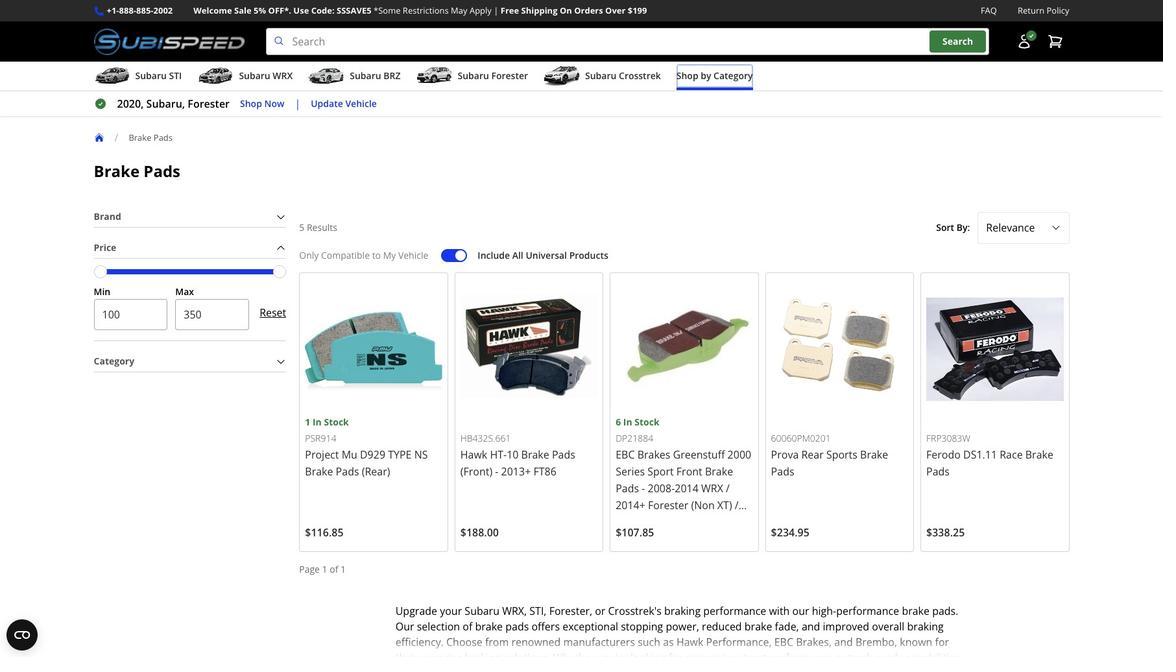 Task type: locate. For each thing, give the bounding box(es) containing it.
0 horizontal spatial |
[[295, 97, 301, 111]]

0 horizontal spatial for
[[669, 651, 683, 657]]

sort
[[936, 221, 955, 234]]

hb432s.661
[[461, 432, 511, 445]]

0 vertical spatial wrx
[[273, 70, 293, 82]]

braking up known
[[907, 619, 944, 634]]

brake pads link
[[129, 131, 183, 143]]

pads down 'subaru,'
[[154, 131, 173, 143]]

subaru for subaru forester
[[458, 70, 489, 82]]

subaru inside "dropdown button"
[[239, 70, 270, 82]]

1 horizontal spatial brake
[[745, 619, 772, 634]]

update
[[311, 97, 343, 109]]

open widget image
[[6, 620, 38, 651]]

885-
[[136, 5, 153, 16]]

2013+
[[501, 465, 531, 479]]

subaru down '2013-'
[[616, 532, 651, 546]]

braking up the power,
[[664, 604, 701, 618]]

0 horizontal spatial and
[[802, 619, 820, 634]]

0 vertical spatial or
[[595, 604, 606, 618]]

0 vertical spatial -
[[495, 465, 499, 479]]

of right page
[[330, 563, 338, 575]]

brake down greenstuff
[[705, 465, 733, 479]]

0 vertical spatial hawk
[[461, 448, 487, 462]]

60060pm0201
[[771, 432, 831, 445]]

0 horizontal spatial wrx
[[273, 70, 293, 82]]

pads
[[154, 131, 173, 143], [144, 160, 180, 182], [552, 448, 575, 462], [336, 465, 359, 479], [771, 465, 795, 479], [927, 465, 950, 479], [616, 481, 639, 496]]

- left 2008-
[[642, 481, 645, 496]]

prova rear sports brake pads
[[771, 448, 888, 479]]

faq link
[[981, 4, 997, 18]]

1 vertical spatial -
[[642, 481, 645, 496]]

a subaru forester thumbnail image image
[[416, 66, 453, 86]]

1 horizontal spatial wrx
[[701, 481, 723, 496]]

0 horizontal spatial forester
[[188, 97, 230, 111]]

their
[[396, 651, 418, 657]]

subaru for subaru wrx
[[239, 70, 270, 82]]

faq
[[981, 5, 997, 16]]

stock for mu
[[324, 416, 349, 428]]

brake pads down 'subaru,'
[[129, 131, 173, 143]]

subaru right your
[[465, 604, 500, 618]]

hawk inside upgrade your subaru wrx, sti, forester, or crosstrek's braking performance with our high-performance brake pads. our selection of brake pads offers exceptional stopping power, reduced brake fade, and improved overall braking efficiency. choose from renowned manufacturers such as hawk performance, ebc brakes, and brembo, known for their superior braking solutions. whether you're looking for aggressive street performance or track-ready capabiliti
[[677, 635, 704, 649]]

reset button
[[260, 298, 286, 329]]

1 stock from the left
[[324, 416, 349, 428]]

shop
[[677, 70, 699, 82], [240, 97, 262, 109]]

with
[[769, 604, 790, 618]]

2 horizontal spatial 1
[[341, 563, 346, 575]]

1 vertical spatial ebc
[[775, 635, 794, 649]]

0 horizontal spatial 1
[[305, 416, 310, 428]]

a subaru sti thumbnail image image
[[94, 66, 130, 86]]

update vehicle
[[311, 97, 377, 109]]

of up choose
[[463, 619, 473, 634]]

subaru up update vehicle
[[350, 70, 381, 82]]

max
[[175, 285, 194, 298]]

1 horizontal spatial -
[[642, 481, 645, 496]]

0 horizontal spatial -
[[495, 465, 499, 479]]

brake down project in the bottom left of the page
[[305, 465, 333, 479]]

1 vertical spatial hawk
[[677, 635, 704, 649]]

my
[[383, 249, 396, 261]]

subaru left crosstrek
[[585, 70, 617, 82]]

0 horizontal spatial of
[[330, 563, 338, 575]]

series
[[616, 465, 645, 479]]

ebc inside 6 in stock dp21884 ebc brakes greenstuff 2000 series sport front brake pads - 2008-2014 wrx / 2014+ forester (non xt) / 2013-2021 scion fr-s / subaru brz / toyota 86
[[616, 448, 635, 462]]

0 vertical spatial |
[[494, 5, 499, 16]]

$234.95
[[771, 526, 810, 540]]

shop inside shop by category dropdown button
[[677, 70, 699, 82]]

brake up from
[[475, 619, 503, 634]]

project
[[305, 448, 339, 462]]

0 horizontal spatial in
[[313, 416, 322, 428]]

1 horizontal spatial shop
[[677, 70, 699, 82]]

1 vertical spatial braking
[[907, 619, 944, 634]]

1 vertical spatial brake pads
[[94, 160, 180, 182]]

brembo,
[[856, 635, 897, 649]]

2014+
[[616, 498, 646, 513]]

whether
[[553, 651, 595, 657]]

$338.25
[[927, 526, 965, 540]]

forester down 2008-
[[648, 498, 689, 513]]

only compatible to my vehicle
[[299, 249, 428, 261]]

brake left pads.
[[902, 604, 930, 618]]

Select... button
[[978, 212, 1070, 244]]

stopping
[[621, 619, 663, 634]]

| right now
[[295, 97, 301, 111]]

toyota
[[682, 532, 714, 546]]

brz left a subaru forester thumbnail image
[[384, 70, 401, 82]]

+1-
[[107, 5, 119, 16]]

crosstrek's
[[608, 604, 662, 618]]

performance down brakes,
[[770, 651, 833, 657]]

0 vertical spatial shop
[[677, 70, 699, 82]]

1 vertical spatial of
[[463, 619, 473, 634]]

1 horizontal spatial and
[[835, 635, 853, 649]]

subaru wrx button
[[197, 64, 293, 90]]

crosstrek
[[619, 70, 661, 82]]

home image
[[94, 132, 104, 143]]

1 vertical spatial or
[[835, 651, 846, 657]]

brake up ft86
[[521, 448, 549, 462]]

known
[[900, 635, 933, 649]]

0 horizontal spatial brz
[[384, 70, 401, 82]]

in inside 6 in stock dp21884 ebc brakes greenstuff 2000 series sport front brake pads - 2008-2014 wrx / 2014+ forester (non xt) / 2013-2021 scion fr-s / subaru brz / toyota 86
[[623, 416, 632, 428]]

0 horizontal spatial stock
[[324, 416, 349, 428]]

for right known
[[935, 635, 949, 649]]

1 horizontal spatial 1
[[322, 563, 327, 575]]

brz inside dropdown button
[[384, 70, 401, 82]]

0 vertical spatial for
[[935, 635, 949, 649]]

1 vertical spatial forester
[[188, 97, 230, 111]]

performance up overall
[[836, 604, 899, 618]]

1 horizontal spatial stock
[[635, 416, 660, 428]]

search input field
[[266, 28, 989, 55]]

min
[[94, 285, 110, 298]]

1 horizontal spatial |
[[494, 5, 499, 16]]

0 vertical spatial of
[[330, 563, 338, 575]]

brake right the "race"
[[1026, 448, 1054, 462]]

and
[[802, 619, 820, 634], [835, 635, 853, 649]]

looking
[[631, 651, 666, 657]]

shop inside shop now link
[[240, 97, 262, 109]]

wrx up (non
[[701, 481, 723, 496]]

0 horizontal spatial vehicle
[[345, 97, 377, 109]]

hawk down the power,
[[677, 635, 704, 649]]

1 vertical spatial shop
[[240, 97, 262, 109]]

from
[[485, 635, 509, 649]]

0 horizontal spatial or
[[595, 604, 606, 618]]

brz down 2021
[[653, 532, 672, 546]]

stock up the "dp21884"
[[635, 416, 660, 428]]

hawk up (front)
[[461, 448, 487, 462]]

0 horizontal spatial performance
[[704, 604, 766, 618]]

braking down from
[[465, 651, 501, 657]]

- inside 6 in stock dp21884 ebc brakes greenstuff 2000 series sport front brake pads - 2008-2014 wrx / 2014+ forester (non xt) / 2013-2021 scion fr-s / subaru brz / toyota 86
[[642, 481, 645, 496]]

or up the exceptional
[[595, 604, 606, 618]]

- down ht-
[[495, 465, 499, 479]]

performance up reduced
[[704, 604, 766, 618]]

pads down ferodo
[[927, 465, 950, 479]]

minimum slider
[[94, 265, 107, 278]]

1 vertical spatial brz
[[653, 532, 672, 546]]

or left track-
[[835, 651, 846, 657]]

brz inside 6 in stock dp21884 ebc brakes greenstuff 2000 series sport front brake pads - 2008-2014 wrx / 2014+ forester (non xt) / 2013-2021 scion fr-s / subaru brz / toyota 86
[[653, 532, 672, 546]]

track-
[[848, 651, 876, 657]]

1 horizontal spatial ebc
[[775, 635, 794, 649]]

0 horizontal spatial braking
[[465, 651, 501, 657]]

Max text field
[[175, 299, 249, 331]]

select... image
[[1051, 223, 1061, 233]]

in right "6"
[[623, 416, 632, 428]]

ft86
[[534, 465, 557, 479]]

brake inside 1 in stock psr914 project mu d929 type ns brake pads (rear)
[[305, 465, 333, 479]]

dp21884
[[616, 432, 654, 445]]

rear
[[802, 448, 824, 462]]

our
[[396, 619, 414, 634]]

type
[[388, 448, 412, 462]]

forester inside dropdown button
[[491, 70, 528, 82]]

to
[[372, 249, 381, 261]]

vehicle
[[345, 97, 377, 109], [398, 249, 428, 261]]

stock up 'psr914'
[[324, 416, 349, 428]]

a subaru brz thumbnail image image
[[308, 66, 345, 86]]

subaru left sti
[[135, 70, 167, 82]]

sale
[[234, 5, 252, 16]]

subaru inside dropdown button
[[585, 70, 617, 82]]

only
[[299, 249, 319, 261]]

category button
[[94, 352, 286, 372]]

wrx up now
[[273, 70, 293, 82]]

shop left by
[[677, 70, 699, 82]]

2008-
[[648, 481, 675, 496]]

(front)
[[461, 465, 493, 479]]

2 in from the left
[[623, 416, 632, 428]]

high-
[[812, 604, 836, 618]]

shop now
[[240, 97, 284, 109]]

brake right sports
[[860, 448, 888, 462]]

0 horizontal spatial hawk
[[461, 448, 487, 462]]

1 horizontal spatial or
[[835, 651, 846, 657]]

0 vertical spatial forester
[[491, 70, 528, 82]]

1 horizontal spatial hawk
[[677, 635, 704, 649]]

0 horizontal spatial brake
[[475, 619, 503, 634]]

shop for shop now
[[240, 97, 262, 109]]

2 stock from the left
[[635, 416, 660, 428]]

| left free
[[494, 5, 499, 16]]

1 inside 1 in stock psr914 project mu d929 type ns brake pads (rear)
[[305, 416, 310, 428]]

forester left a subaru crosstrek thumbnail image
[[491, 70, 528, 82]]

ferodo ds1.11 race brake pads
[[927, 448, 1054, 479]]

1 horizontal spatial in
[[623, 416, 632, 428]]

1 horizontal spatial braking
[[664, 604, 701, 618]]

brake up performance,
[[745, 619, 772, 634]]

prova
[[771, 448, 799, 462]]

offers
[[532, 619, 560, 634]]

ebc brakes greenstuff 2000 series sport front brake pads - 2008-2014 wrx / 2014+ forester (non xt) / 2013-2021 scion fr-s / subaru brz / toyota 86 image
[[616, 278, 753, 415]]

in inside 1 in stock psr914 project mu d929 type ns brake pads (rear)
[[313, 416, 322, 428]]

brake inside 6 in stock dp21884 ebc brakes greenstuff 2000 series sport front brake pads - 2008-2014 wrx / 2014+ forester (non xt) / 2013-2021 scion fr-s / subaru brz / toyota 86
[[705, 465, 733, 479]]

0 vertical spatial ebc
[[616, 448, 635, 462]]

and down improved
[[835, 635, 853, 649]]

brake pads down brake pads "link"
[[94, 160, 180, 182]]

6
[[616, 416, 621, 428]]

1 horizontal spatial forester
[[491, 70, 528, 82]]

of
[[330, 563, 338, 575], [463, 619, 473, 634]]

prova rear sports brake pads image
[[771, 278, 908, 415]]

0 horizontal spatial ebc
[[616, 448, 635, 462]]

0 vertical spatial vehicle
[[345, 97, 377, 109]]

vehicle right 'my'
[[398, 249, 428, 261]]

brakes,
[[796, 635, 832, 649]]

restrictions
[[403, 5, 449, 16]]

subaru right a subaru forester thumbnail image
[[458, 70, 489, 82]]

ebc
[[616, 448, 635, 462], [775, 635, 794, 649]]

5%
[[254, 5, 266, 16]]

pads down prova
[[771, 465, 795, 479]]

pads up ft86
[[552, 448, 575, 462]]

pads
[[506, 619, 529, 634]]

1 vertical spatial wrx
[[701, 481, 723, 496]]

1 vertical spatial |
[[295, 97, 301, 111]]

2002
[[153, 5, 173, 16]]

brake inside 'prova rear sports brake pads'
[[860, 448, 888, 462]]

brake down home icon
[[94, 160, 140, 182]]

ferodo ds1.11 race brake pads image
[[927, 278, 1064, 415]]

2 horizontal spatial forester
[[648, 498, 689, 513]]

1 horizontal spatial of
[[463, 619, 473, 634]]

stock inside 1 in stock psr914 project mu d929 type ns brake pads (rear)
[[324, 416, 349, 428]]

forester down a subaru wrx thumbnail image on the top
[[188, 97, 230, 111]]

and up brakes,
[[802, 619, 820, 634]]

ebc up series
[[616, 448, 635, 462]]

vehicle down subaru brz dropdown button
[[345, 97, 377, 109]]

for down as
[[669, 651, 683, 657]]

2013-
[[616, 515, 643, 529]]

category
[[714, 70, 753, 82]]

1 horizontal spatial vehicle
[[398, 249, 428, 261]]

ebc down the fade,
[[775, 635, 794, 649]]

sports
[[827, 448, 858, 462]]

brake inside hawk ht-10 brake pads (front) - 2013+ ft86
[[521, 448, 549, 462]]

in up 'psr914'
[[313, 416, 322, 428]]

subaru up "shop now"
[[239, 70, 270, 82]]

pads down brake pads "link"
[[144, 160, 180, 182]]

2 vertical spatial forester
[[648, 498, 689, 513]]

1 vertical spatial and
[[835, 635, 853, 649]]

5
[[299, 221, 305, 234]]

2 vertical spatial braking
[[465, 651, 501, 657]]

1 in from the left
[[313, 416, 322, 428]]

fade,
[[775, 619, 799, 634]]

pads down series
[[616, 481, 639, 496]]

0 vertical spatial and
[[802, 619, 820, 634]]

performance
[[704, 604, 766, 618], [836, 604, 899, 618], [770, 651, 833, 657]]

shop left now
[[240, 97, 262, 109]]

1 horizontal spatial brz
[[653, 532, 672, 546]]

stock inside 6 in stock dp21884 ebc brakes greenstuff 2000 series sport front brake pads - 2008-2014 wrx / 2014+ forester (non xt) / 2013-2021 scion fr-s / subaru brz / toyota 86
[[635, 416, 660, 428]]

ds1.11
[[964, 448, 997, 462]]

0 horizontal spatial shop
[[240, 97, 262, 109]]

for
[[935, 635, 949, 649], [669, 651, 683, 657]]

pads down the mu in the left of the page
[[336, 465, 359, 479]]

a subaru crosstrek thumbnail image image
[[544, 66, 580, 86]]

0 vertical spatial brz
[[384, 70, 401, 82]]



Task type: vqa. For each thing, say whether or not it's contained in the screenshot.
Search button
yes



Task type: describe. For each thing, give the bounding box(es) containing it.
subaru forester button
[[416, 64, 528, 90]]

in for ebc
[[623, 416, 632, 428]]

such
[[638, 635, 661, 649]]

(non
[[691, 498, 715, 513]]

of inside upgrade your subaru wrx, sti, forester, or crosstrek's braking performance with our high-performance brake pads. our selection of brake pads offers exceptional stopping power, reduced brake fade, and improved overall braking efficiency. choose from renowned manufacturers such as hawk performance, ebc brakes, and brembo, known for their superior braking solutions. whether you're looking for aggressive street performance or track-ready capabiliti
[[463, 619, 473, 634]]

/ down scion
[[675, 532, 679, 546]]

free
[[501, 5, 519, 16]]

ht-
[[490, 448, 507, 462]]

subaru wrx
[[239, 70, 293, 82]]

choose
[[446, 635, 483, 649]]

use
[[294, 5, 309, 16]]

scion
[[669, 515, 695, 529]]

our
[[793, 604, 809, 618]]

street
[[739, 651, 767, 657]]

shipping
[[521, 5, 558, 16]]

a subaru wrx thumbnail image image
[[197, 66, 234, 86]]

wrx inside "dropdown button"
[[273, 70, 293, 82]]

superior
[[421, 651, 462, 657]]

subaru inside 6 in stock dp21884 ebc brakes greenstuff 2000 series sport front brake pads - 2008-2014 wrx / 2014+ forester (non xt) / 2013-2021 scion fr-s / subaru brz / toyota 86
[[616, 532, 651, 546]]

maximum slider
[[273, 265, 286, 278]]

return policy
[[1018, 5, 1070, 16]]

welcome sale 5% off*. use code: sssave5
[[194, 5, 372, 16]]

your
[[440, 604, 462, 618]]

(rear)
[[362, 465, 390, 479]]

apply
[[470, 5, 492, 16]]

hawk ht-10 brake pads (front) - 2013+ ft86
[[461, 448, 575, 479]]

include all universal products
[[478, 249, 608, 261]]

ebc inside upgrade your subaru wrx, sti, forester, or crosstrek's braking performance with our high-performance brake pads. our selection of brake pads offers exceptional stopping power, reduced brake fade, and improved overall braking efficiency. choose from renowned manufacturers such as hawk performance, ebc brakes, and brembo, known for their superior braking solutions. whether you're looking for aggressive street performance or track-ready capabiliti
[[775, 635, 794, 649]]

2021
[[643, 515, 667, 529]]

by
[[701, 70, 711, 82]]

pads inside 6 in stock dp21884 ebc brakes greenstuff 2000 series sport front brake pads - 2008-2014 wrx / 2014+ forester (non xt) / 2013-2021 scion fr-s / subaru brz / toyota 86
[[616, 481, 639, 496]]

5 results
[[299, 221, 337, 234]]

6 in stock dp21884 ebc brakes greenstuff 2000 series sport front brake pads - 2008-2014 wrx / 2014+ forester (non xt) / 2013-2021 scion fr-s / subaru brz / toyota 86
[[616, 416, 751, 546]]

/ right home icon
[[115, 130, 118, 145]]

universal
[[526, 249, 567, 261]]

wrx,
[[502, 604, 527, 618]]

renowned
[[512, 635, 561, 649]]

$199
[[628, 5, 647, 16]]

code:
[[311, 5, 335, 16]]

forester inside 6 in stock dp21884 ebc brakes greenstuff 2000 series sport front brake pads - 2008-2014 wrx / 2014+ forester (non xt) / 2013-2021 scion fr-s / subaru brz / toyota 86
[[648, 498, 689, 513]]

brakes
[[638, 448, 671, 462]]

brake inside ferodo ds1.11 race brake pads
[[1026, 448, 1054, 462]]

2014
[[675, 481, 699, 496]]

subaru sti button
[[94, 64, 182, 90]]

efficiency.
[[396, 635, 444, 649]]

psr914
[[305, 432, 336, 445]]

pads.
[[932, 604, 959, 618]]

aggressive
[[685, 651, 736, 657]]

- inside hawk ht-10 brake pads (front) - 2013+ ft86
[[495, 465, 499, 479]]

2 horizontal spatial brake
[[902, 604, 930, 618]]

include
[[478, 249, 510, 261]]

2 horizontal spatial performance
[[836, 604, 899, 618]]

shop for shop by category
[[677, 70, 699, 82]]

front
[[677, 465, 703, 479]]

sti
[[169, 70, 182, 82]]

0 vertical spatial braking
[[664, 604, 701, 618]]

/ right xt)
[[735, 498, 739, 513]]

pads inside 1 in stock psr914 project mu d929 type ns brake pads (rear)
[[336, 465, 359, 479]]

improved
[[823, 619, 870, 634]]

compatible
[[321, 249, 370, 261]]

reset
[[260, 306, 286, 320]]

pads inside hawk ht-10 brake pads (front) - 2013+ ft86
[[552, 448, 575, 462]]

$116.85
[[305, 526, 344, 540]]

pads inside ferodo ds1.11 race brake pads
[[927, 465, 950, 479]]

overall
[[872, 619, 905, 634]]

update vehicle button
[[311, 97, 377, 111]]

shop by category
[[677, 70, 753, 82]]

performance,
[[706, 635, 772, 649]]

as
[[663, 635, 674, 649]]

policy
[[1047, 5, 1070, 16]]

solutions.
[[504, 651, 551, 657]]

wrx inside 6 in stock dp21884 ebc brakes greenstuff 2000 series sport front brake pads - 2008-2014 wrx / 2014+ forester (non xt) / 2013-2021 scion fr-s / subaru brz / toyota 86
[[701, 481, 723, 496]]

subaru,
[[146, 97, 185, 111]]

s
[[713, 515, 719, 529]]

/ up xt)
[[726, 481, 730, 496]]

1 vertical spatial vehicle
[[398, 249, 428, 261]]

hawk inside hawk ht-10 brake pads (front) - 2013+ ft86
[[461, 448, 487, 462]]

subaru crosstrek
[[585, 70, 661, 82]]

subaru for subaru brz
[[350, 70, 381, 82]]

orders
[[574, 5, 603, 16]]

pads inside 'prova rear sports brake pads'
[[771, 465, 795, 479]]

you're
[[598, 651, 628, 657]]

button image
[[1016, 34, 1032, 49]]

ferodo
[[927, 448, 961, 462]]

search
[[943, 35, 973, 48]]

now
[[264, 97, 284, 109]]

subaru brz
[[350, 70, 401, 82]]

+1-888-885-2002
[[107, 5, 173, 16]]

subaru for subaru crosstrek
[[585, 70, 617, 82]]

subispeed logo image
[[94, 28, 245, 55]]

subaru inside upgrade your subaru wrx, sti, forester, or crosstrek's braking performance with our high-performance brake pads. our selection of brake pads offers exceptional stopping power, reduced brake fade, and improved overall braking efficiency. choose from renowned manufacturers such as hawk performance, ebc brakes, and brembo, known for their superior braking solutions. whether you're looking for aggressive street performance or track-ready capabiliti
[[465, 604, 500, 618]]

category
[[94, 355, 134, 367]]

1 horizontal spatial performance
[[770, 651, 833, 657]]

upgrade
[[396, 604, 437, 618]]

exceptional
[[563, 619, 618, 634]]

by:
[[957, 221, 970, 234]]

hawk ht-10 brake pads (front) - 2013+ ft86 image
[[461, 278, 598, 415]]

sport
[[648, 465, 674, 479]]

ready
[[876, 651, 903, 657]]

/ right s
[[721, 515, 725, 529]]

Min text field
[[94, 299, 168, 331]]

*some restrictions may apply | free shipping on orders over $199
[[374, 5, 647, 16]]

forester,
[[549, 604, 592, 618]]

2000
[[728, 448, 751, 462]]

1 horizontal spatial for
[[935, 635, 949, 649]]

price
[[94, 241, 116, 254]]

stock for brakes
[[635, 416, 660, 428]]

project mu d929 type ns brake pads (rear) image
[[305, 278, 442, 415]]

vehicle inside 'button'
[[345, 97, 377, 109]]

$188.00
[[461, 526, 499, 540]]

1 vertical spatial for
[[669, 651, 683, 657]]

brake down 2020,
[[129, 131, 151, 143]]

+1-888-885-2002 link
[[107, 4, 173, 18]]

sssave5
[[337, 5, 372, 16]]

brand button
[[94, 207, 286, 227]]

0 vertical spatial brake pads
[[129, 131, 173, 143]]

2 horizontal spatial braking
[[907, 619, 944, 634]]

subaru for subaru sti
[[135, 70, 167, 82]]

in for project
[[313, 416, 322, 428]]

10
[[507, 448, 519, 462]]

shop now link
[[240, 97, 284, 111]]

2020,
[[117, 97, 144, 111]]

manufacturers
[[564, 635, 635, 649]]

2020, subaru, forester
[[117, 97, 230, 111]]

mu
[[342, 448, 357, 462]]



